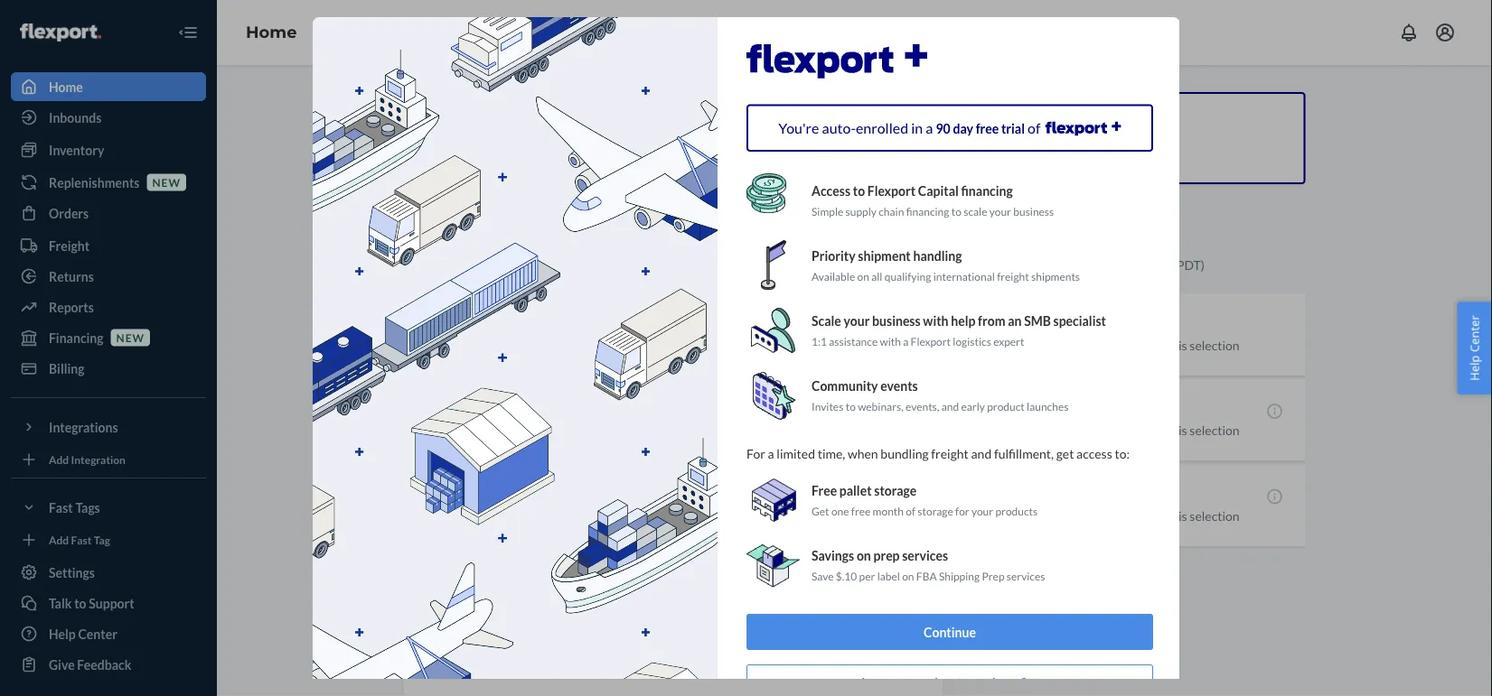 Task type: vqa. For each thing, say whether or not it's contained in the screenshot.
the Integrations
no



Task type: locate. For each thing, give the bounding box(es) containing it.
prep
[[981, 570, 1004, 583]]

month
[[872, 505, 903, 518]]

services right prep
[[1006, 570, 1045, 583]]

0 vertical spatial services
[[902, 549, 948, 564]]

business
[[1013, 205, 1054, 218], [872, 314, 920, 329]]

for a limited time, when bundling freight and fulfillment, get access to:
[[746, 446, 1129, 462]]

0 horizontal spatial and
[[941, 400, 959, 413]]

1 vertical spatial a
[[903, 335, 908, 348]]

business down 'qualifying'
[[872, 314, 920, 329]]

2 vertical spatial on
[[902, 570, 914, 583]]

to
[[852, 184, 865, 199], [951, 205, 961, 218], [845, 400, 855, 413]]

trial
[[1001, 121, 1024, 136]]

a
[[925, 119, 933, 137], [903, 335, 908, 348], [767, 446, 774, 462]]

1 vertical spatial to
[[951, 205, 961, 218]]

2 vertical spatial a
[[767, 446, 774, 462]]

with right assistance
[[879, 335, 901, 348]]

flexport
[[867, 184, 915, 199], [910, 335, 950, 348]]

free right 'day'
[[975, 121, 998, 136]]

continue button
[[746, 615, 1153, 651]]

smb
[[1024, 314, 1050, 329]]

your inside free pallet storage get one free month of storage for your products
[[971, 505, 993, 518]]

expert
[[993, 335, 1024, 348]]

a up events
[[903, 335, 908, 348]]

1 horizontal spatial storage
[[917, 505, 953, 518]]

1 vertical spatial your
[[843, 314, 869, 329]]

1 horizontal spatial with
[[923, 314, 948, 329]]

0 vertical spatial and
[[941, 400, 959, 413]]

to inside community events invites to webinars, events, and early product launches
[[845, 400, 855, 413]]

your right scale
[[989, 205, 1011, 218]]

of
[[1027, 119, 1040, 137], [905, 505, 915, 518]]

in
[[911, 119, 922, 137]]

financing up scale
[[961, 184, 1012, 199]]

a right in on the right top
[[925, 119, 933, 137]]

0 horizontal spatial of
[[905, 505, 915, 518]]

and left early in the right bottom of the page
[[941, 400, 959, 413]]

scale
[[811, 314, 841, 329]]

you're auto-enrolled in a 90 day free trial of
[[778, 119, 1043, 137]]

0 horizontal spatial services
[[902, 549, 948, 564]]

an
[[1007, 314, 1021, 329]]

freight left shipments
[[997, 270, 1029, 283]]

0 vertical spatial of
[[1027, 119, 1040, 137]]

to left scale
[[951, 205, 961, 218]]

free
[[975, 121, 998, 136], [851, 505, 870, 518]]

available
[[811, 270, 855, 283]]

on left fba
[[902, 570, 914, 583]]

2 vertical spatial to
[[845, 400, 855, 413]]

a right for
[[767, 446, 774, 462]]

simple
[[811, 205, 843, 218]]

1 horizontal spatial free
[[975, 121, 998, 136]]

0 vertical spatial freight
[[997, 270, 1029, 283]]

of inside free pallet storage get one free month of storage for your products
[[905, 505, 915, 518]]

your up assistance
[[843, 314, 869, 329]]

0 vertical spatial business
[[1013, 205, 1054, 218]]

0 vertical spatial storage
[[874, 484, 916, 499]]

scale
[[963, 205, 987, 218]]

free
[[811, 484, 837, 499]]

events
[[880, 379, 917, 394]]

1 horizontal spatial and
[[971, 446, 991, 462]]

help
[[951, 314, 975, 329]]

0 horizontal spatial free
[[851, 505, 870, 518]]

0 vertical spatial financing
[[961, 184, 1012, 199]]

0 vertical spatial your
[[989, 205, 1011, 218]]

get
[[811, 505, 829, 518]]

freight right bundling
[[931, 446, 968, 462]]

0 vertical spatial free
[[975, 121, 998, 136]]

1 vertical spatial free
[[851, 505, 870, 518]]

pallet
[[839, 484, 871, 499]]

freight
[[997, 270, 1029, 283], [931, 446, 968, 462]]

business inside access to flexport capital financing simple supply chain financing to scale your business
[[1013, 205, 1054, 218]]

community
[[811, 379, 878, 394]]

fba
[[916, 570, 936, 583]]

0 vertical spatial a
[[925, 119, 933, 137]]

free right one
[[851, 505, 870, 518]]

2 horizontal spatial a
[[925, 119, 933, 137]]

free pallet storage get one free month of storage for your products
[[811, 484, 1037, 518]]

to:
[[1114, 446, 1129, 462]]

free inside you're auto-enrolled in a 90 day free trial of
[[975, 121, 998, 136]]

on
[[857, 270, 869, 283], [856, 549, 871, 564], [902, 570, 914, 583]]

logistics
[[952, 335, 991, 348]]

on left all
[[857, 270, 869, 283]]

1 horizontal spatial services
[[1006, 570, 1045, 583]]

0 horizontal spatial freight
[[931, 446, 968, 462]]

your right for at bottom
[[971, 505, 993, 518]]

with
[[923, 314, 948, 329], [879, 335, 901, 348]]

storage
[[874, 484, 916, 499], [917, 505, 953, 518]]

1 vertical spatial of
[[905, 505, 915, 518]]

of right "trial"
[[1027, 119, 1040, 137]]

label
[[877, 570, 900, 583]]

on up per
[[856, 549, 871, 564]]

flexport left logistics
[[910, 335, 950, 348]]

2 vertical spatial your
[[971, 505, 993, 518]]

and
[[941, 400, 959, 413], [971, 446, 991, 462]]

and left fulfillment,
[[971, 446, 991, 462]]

with left the help
[[923, 314, 948, 329]]

1 horizontal spatial freight
[[997, 270, 1029, 283]]

1 vertical spatial business
[[872, 314, 920, 329]]

1 vertical spatial storage
[[917, 505, 953, 518]]

0 horizontal spatial business
[[872, 314, 920, 329]]

business right scale
[[1013, 205, 1054, 218]]

your
[[989, 205, 1011, 218], [843, 314, 869, 329], [971, 505, 993, 518]]

storage left for at bottom
[[917, 505, 953, 518]]

save
[[811, 570, 833, 583]]

storage up month
[[874, 484, 916, 499]]

community events invites to webinars, events, and early product launches
[[811, 379, 1068, 413]]

financing
[[961, 184, 1012, 199], [906, 205, 949, 218]]

0 horizontal spatial with
[[879, 335, 901, 348]]

of right month
[[905, 505, 915, 518]]

services
[[902, 549, 948, 564], [1006, 570, 1045, 583]]

international
[[933, 270, 994, 283]]

assistance
[[829, 335, 877, 348]]

0 vertical spatial flexport
[[867, 184, 915, 199]]

1 horizontal spatial a
[[903, 335, 908, 348]]

fulfillment,
[[994, 446, 1053, 462]]

time,
[[817, 446, 845, 462]]

1 vertical spatial financing
[[906, 205, 949, 218]]

supply
[[845, 205, 876, 218]]

freight inside priority shipment handling available on all qualifying international freight shipments
[[997, 270, 1029, 283]]

free inside free pallet storage get one free month of storage for your products
[[851, 505, 870, 518]]

0 vertical spatial on
[[857, 270, 869, 283]]

1 vertical spatial with
[[879, 335, 901, 348]]

financing down capital
[[906, 205, 949, 218]]

your inside scale your business with help from an smb specialist 1:1 assistance with a flexport logistics expert
[[843, 314, 869, 329]]

specialist
[[1053, 314, 1106, 329]]

flexport up chain
[[867, 184, 915, 199]]

product
[[987, 400, 1024, 413]]

to down community
[[845, 400, 855, 413]]

1 vertical spatial freight
[[931, 446, 968, 462]]

1 vertical spatial flexport
[[910, 335, 950, 348]]

1 vertical spatial and
[[971, 446, 991, 462]]

1 horizontal spatial business
[[1013, 205, 1054, 218]]

to up supply
[[852, 184, 865, 199]]

flexport inside scale your business with help from an smb specialist 1:1 assistance with a flexport logistics expert
[[910, 335, 950, 348]]

services up fba
[[902, 549, 948, 564]]

and inside community events invites to webinars, events, and early product launches
[[941, 400, 959, 413]]

shipments
[[1031, 270, 1080, 283]]

for
[[746, 446, 765, 462]]

per
[[859, 570, 875, 583]]

0 horizontal spatial a
[[767, 446, 774, 462]]



Task type: describe. For each thing, give the bounding box(es) containing it.
when
[[847, 446, 878, 462]]

help center button
[[1457, 302, 1492, 395]]

bundling
[[880, 446, 928, 462]]

1 horizontal spatial financing
[[961, 184, 1012, 199]]

help center
[[1466, 316, 1483, 381]]

savings on prep services save $.10 per label on fba shipping prep services
[[811, 549, 1045, 583]]

shipment
[[858, 249, 910, 264]]

launches
[[1026, 400, 1068, 413]]

all
[[871, 270, 882, 283]]

1 vertical spatial on
[[856, 549, 871, 564]]

help
[[1466, 356, 1483, 381]]

flexport inside access to flexport capital financing simple supply chain financing to scale your business
[[867, 184, 915, 199]]

for
[[955, 505, 969, 518]]

0 vertical spatial to
[[852, 184, 865, 199]]

a inside scale your business with help from an smb specialist 1:1 assistance with a flexport logistics expert
[[903, 335, 908, 348]]

limited
[[776, 446, 815, 462]]

capital
[[918, 184, 958, 199]]

early
[[961, 400, 985, 413]]

webinars,
[[857, 400, 903, 413]]

invites
[[811, 400, 843, 413]]

1 vertical spatial services
[[1006, 570, 1045, 583]]

your inside access to flexport capital financing simple supply chain financing to scale your business
[[989, 205, 1011, 218]]

enrolled
[[855, 119, 908, 137]]

business inside scale your business with help from an smb specialist 1:1 assistance with a flexport logistics expert
[[872, 314, 920, 329]]

handling
[[913, 249, 962, 264]]

0 horizontal spatial financing
[[906, 205, 949, 218]]

day
[[952, 121, 973, 136]]

1 horizontal spatial of
[[1027, 119, 1040, 137]]

access to flexport capital financing simple supply chain financing to scale your business
[[811, 184, 1054, 218]]

savings
[[811, 549, 854, 564]]

you're
[[778, 119, 819, 137]]

scale your business with help from an smb specialist 1:1 assistance with a flexport logistics expert
[[811, 314, 1106, 348]]

access
[[811, 184, 850, 199]]

$.10
[[835, 570, 857, 583]]

continue
[[923, 625, 976, 641]]

priority shipment handling available on all qualifying international freight shipments
[[811, 249, 1080, 283]]

0 horizontal spatial storage
[[874, 484, 916, 499]]

chain
[[878, 205, 904, 218]]

get
[[1056, 446, 1074, 462]]

center
[[1466, 316, 1483, 353]]

on inside priority shipment handling available on all qualifying international freight shipments
[[857, 270, 869, 283]]

auto-
[[822, 119, 855, 137]]

products
[[995, 505, 1037, 518]]

qualifying
[[884, 270, 931, 283]]

shipping
[[938, 570, 979, 583]]

0 vertical spatial with
[[923, 314, 948, 329]]

prep
[[873, 549, 899, 564]]

priority
[[811, 249, 855, 264]]

1:1
[[811, 335, 826, 348]]

flexport+ image
[[310, 16, 717, 697]]

events,
[[905, 400, 939, 413]]

one
[[831, 505, 849, 518]]

90
[[935, 121, 950, 136]]

access
[[1076, 446, 1112, 462]]

from
[[978, 314, 1005, 329]]



